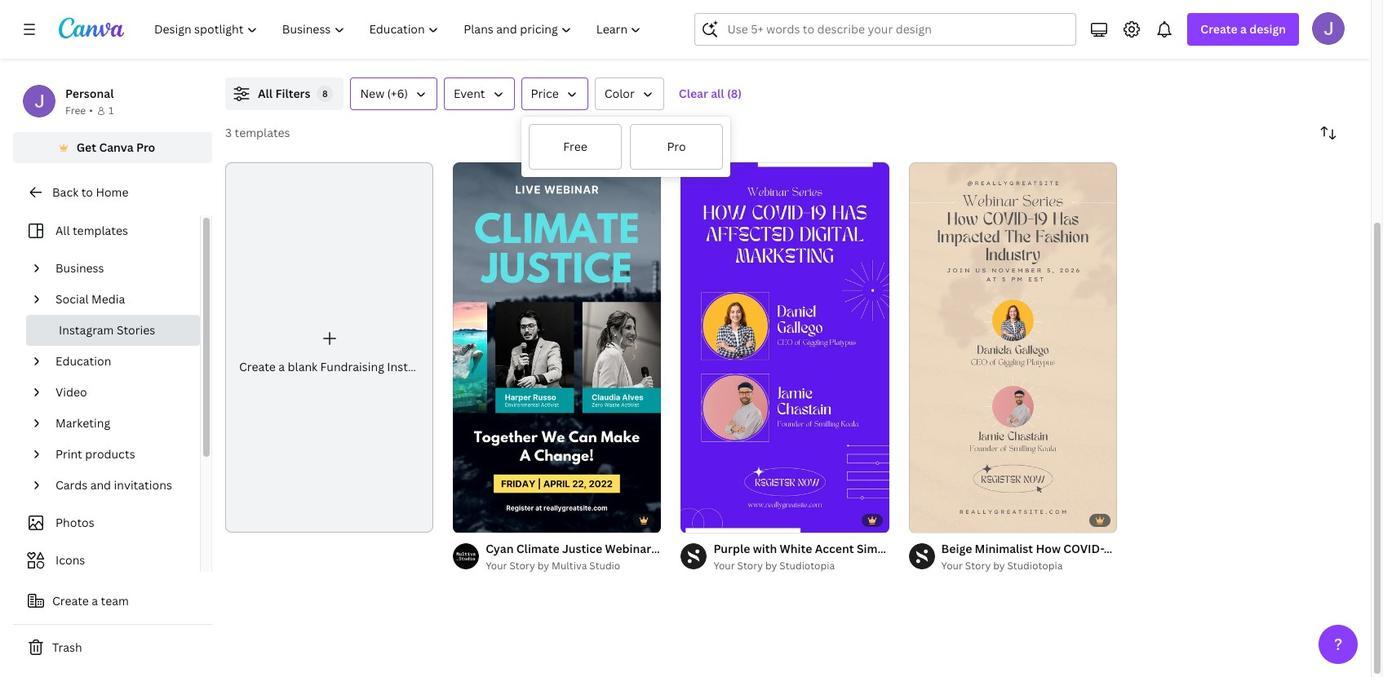 Task type: vqa. For each thing, say whether or not it's contained in the screenshot.
templates
yes



Task type: locate. For each thing, give the bounding box(es) containing it.
a inside button
[[92, 593, 98, 609]]

2 horizontal spatial by
[[994, 559, 1005, 573]]

free down price button
[[563, 139, 588, 154]]

pro down clear
[[667, 139, 686, 154]]

price button
[[521, 78, 588, 110]]

a
[[1241, 21, 1247, 37], [279, 359, 285, 375], [92, 593, 98, 609]]

free for free
[[563, 139, 588, 154]]

cyan climate justice webinar livestream your story your story by multiva studio
[[486, 541, 777, 573]]

1 horizontal spatial pro
[[667, 139, 686, 154]]

fundraising instagram stories templates image
[[997, 0, 1345, 58]]

Sort by button
[[1313, 117, 1345, 149]]

price
[[531, 86, 559, 101]]

1 by from the left
[[538, 559, 550, 573]]

3
[[225, 125, 232, 140]]

multiva
[[552, 559, 587, 573]]

story inside create a blank fundraising instagram story element
[[445, 359, 475, 375]]

blank
[[288, 359, 318, 375]]

livestream
[[654, 541, 716, 556]]

2 your story by studiotopia from the left
[[942, 559, 1063, 573]]

1 horizontal spatial create
[[239, 359, 276, 375]]

0 vertical spatial create
[[1201, 21, 1238, 37]]

0 horizontal spatial your story by studiotopia link
[[714, 558, 889, 574]]

purple with white accent simple aesthetic digital marketing webinar promotion instagram story image
[[681, 162, 889, 533]]

0 horizontal spatial create
[[52, 593, 89, 609]]

1 studiotopia from the left
[[780, 559, 835, 573]]

templates for 3 templates
[[235, 125, 290, 140]]

top level navigation element
[[144, 13, 656, 46]]

education
[[56, 353, 111, 369]]

0 vertical spatial a
[[1241, 21, 1247, 37]]

by
[[538, 559, 550, 573], [766, 559, 777, 573], [994, 559, 1005, 573]]

your
[[719, 541, 744, 556], [486, 559, 507, 573], [714, 559, 735, 573], [942, 559, 963, 573]]

all templates link
[[23, 215, 190, 246]]

create for create a team
[[52, 593, 89, 609]]

print
[[56, 446, 82, 462]]

create down icons
[[52, 593, 89, 609]]

templates
[[235, 125, 290, 140], [73, 223, 128, 238]]

1 horizontal spatial by
[[766, 559, 777, 573]]

a inside dropdown button
[[1241, 21, 1247, 37]]

photos link
[[23, 507, 190, 539]]

pro right canva
[[136, 139, 155, 155]]

0 horizontal spatial templates
[[73, 223, 128, 238]]

personal
[[65, 85, 114, 101]]

get
[[76, 139, 96, 155]]

story
[[445, 359, 475, 375], [747, 541, 777, 556], [510, 559, 535, 573], [738, 559, 763, 573], [966, 559, 991, 573]]

instagram
[[59, 322, 114, 338], [387, 359, 442, 375]]

1 vertical spatial all
[[56, 223, 70, 238]]

0 horizontal spatial all
[[56, 223, 70, 238]]

2 horizontal spatial a
[[1241, 21, 1247, 37]]

create for create a design
[[1201, 21, 1238, 37]]

0 horizontal spatial your story by studiotopia
[[714, 559, 835, 573]]

None search field
[[695, 13, 1077, 46]]

a left design
[[1241, 21, 1247, 37]]

1 your story by studiotopia link from the left
[[714, 558, 889, 574]]

0 horizontal spatial studiotopia
[[780, 559, 835, 573]]

0 vertical spatial all
[[258, 86, 273, 101]]

a left team
[[92, 593, 98, 609]]

to
[[81, 184, 93, 200]]

business link
[[49, 253, 190, 284]]

2 vertical spatial create
[[52, 593, 89, 609]]

3 templates
[[225, 125, 290, 140]]

cyan
[[486, 541, 514, 556]]

instagram up 'education'
[[59, 322, 114, 338]]

1 vertical spatial templates
[[73, 223, 128, 238]]

all for all filters
[[258, 86, 273, 101]]

your story by studiotopia
[[714, 559, 835, 573], [942, 559, 1063, 573]]

0 horizontal spatial free
[[65, 103, 86, 117]]

cyan climate justice webinar livestream your story image
[[453, 162, 662, 533]]

1 vertical spatial a
[[279, 359, 285, 375]]

0 vertical spatial instagram
[[59, 322, 114, 338]]

create a blank fundraising instagram story element
[[225, 162, 475, 533]]

all left filters
[[258, 86, 273, 101]]

instagram right the fundraising
[[387, 359, 442, 375]]

education link
[[49, 346, 190, 377]]

2 studiotopia from the left
[[1008, 559, 1063, 573]]

free inside button
[[563, 139, 588, 154]]

2 by from the left
[[766, 559, 777, 573]]

1 horizontal spatial a
[[279, 359, 285, 375]]

2 vertical spatial a
[[92, 593, 98, 609]]

all down back
[[56, 223, 70, 238]]

free
[[65, 103, 86, 117], [563, 139, 588, 154]]

back
[[52, 184, 79, 200]]

1 horizontal spatial your story by studiotopia link
[[942, 558, 1117, 574]]

fundraising
[[320, 359, 384, 375]]

templates for all templates
[[73, 223, 128, 238]]

1 horizontal spatial instagram
[[387, 359, 442, 375]]

0 horizontal spatial a
[[92, 593, 98, 609]]

create
[[1201, 21, 1238, 37], [239, 359, 276, 375], [52, 593, 89, 609]]

justice
[[562, 541, 603, 556]]

a for blank
[[279, 359, 285, 375]]

create a team
[[52, 593, 129, 609]]

pro button
[[629, 123, 724, 171]]

templates down 'back to home'
[[73, 223, 128, 238]]

all
[[258, 86, 273, 101], [56, 223, 70, 238]]

home
[[96, 184, 129, 200]]

studio
[[590, 559, 621, 573]]

1 vertical spatial create
[[239, 359, 276, 375]]

0 vertical spatial free
[[65, 103, 86, 117]]

social
[[56, 291, 89, 307]]

1 horizontal spatial free
[[563, 139, 588, 154]]

social media link
[[49, 284, 190, 315]]

create a team button
[[13, 585, 212, 618]]

your story by studiotopia link
[[714, 558, 889, 574], [942, 558, 1117, 574]]

1 vertical spatial free
[[563, 139, 588, 154]]

pro
[[667, 139, 686, 154], [136, 139, 155, 155]]

1 horizontal spatial all
[[258, 86, 273, 101]]

0 horizontal spatial by
[[538, 559, 550, 573]]

1 horizontal spatial templates
[[235, 125, 290, 140]]

1 your story by studiotopia from the left
[[714, 559, 835, 573]]

•
[[89, 103, 93, 117]]

create inside dropdown button
[[1201, 21, 1238, 37]]

templates right 3
[[235, 125, 290, 140]]

webinar
[[605, 541, 652, 556]]

1 horizontal spatial your story by studiotopia
[[942, 559, 1063, 573]]

all templates
[[56, 223, 128, 238]]

2 your story by studiotopia link from the left
[[942, 558, 1117, 574]]

2 horizontal spatial create
[[1201, 21, 1238, 37]]

2 pro from the left
[[136, 139, 155, 155]]

1 vertical spatial instagram
[[387, 359, 442, 375]]

jacob simon image
[[1313, 12, 1345, 45]]

free left • at top
[[65, 103, 86, 117]]

by inside cyan climate justice webinar livestream your story your story by multiva studio
[[538, 559, 550, 573]]

0 horizontal spatial pro
[[136, 139, 155, 155]]

create left blank
[[239, 359, 276, 375]]

0 vertical spatial templates
[[235, 125, 290, 140]]

video
[[56, 384, 87, 400]]

icons link
[[23, 545, 190, 576]]

3 by from the left
[[994, 559, 1005, 573]]

marketing
[[56, 415, 110, 431]]

create inside button
[[52, 593, 89, 609]]

1 horizontal spatial studiotopia
[[1008, 559, 1063, 573]]

studiotopia
[[780, 559, 835, 573], [1008, 559, 1063, 573]]

a left blank
[[279, 359, 285, 375]]

create left design
[[1201, 21, 1238, 37]]



Task type: describe. For each thing, give the bounding box(es) containing it.
clear all (8) button
[[671, 78, 750, 110]]

icons
[[56, 552, 85, 568]]

get canva pro button
[[13, 132, 212, 163]]

new (+6) button
[[351, 78, 438, 110]]

your story by studiotopia link for "beige minimalist how covid-19 has impacted the fashion industry webinar promotion instagram story" image
[[942, 558, 1117, 574]]

create a design
[[1201, 21, 1287, 37]]

print products link
[[49, 439, 190, 470]]

clear all (8)
[[679, 86, 742, 101]]

1 pro from the left
[[667, 139, 686, 154]]

clear
[[679, 86, 708, 101]]

back to home
[[52, 184, 129, 200]]

8
[[323, 87, 328, 100]]

canva
[[99, 139, 134, 155]]

new
[[360, 86, 385, 101]]

0 horizontal spatial instagram
[[59, 322, 114, 338]]

trash link
[[13, 632, 212, 664]]

get canva pro
[[76, 139, 155, 155]]

and
[[90, 477, 111, 493]]

design
[[1250, 21, 1287, 37]]

create a blank fundraising instagram story
[[239, 359, 475, 375]]

color
[[605, 86, 635, 101]]

create for create a blank fundraising instagram story
[[239, 359, 276, 375]]

studiotopia for "beige minimalist how covid-19 has impacted the fashion industry webinar promotion instagram story" image
[[1008, 559, 1063, 573]]

all filters
[[258, 86, 311, 101]]

social media
[[56, 291, 125, 307]]

(+6)
[[387, 86, 408, 101]]

marketing link
[[49, 408, 190, 439]]

media
[[91, 291, 125, 307]]

studiotopia for the purple with white accent simple aesthetic digital marketing webinar promotion instagram story image
[[780, 559, 835, 573]]

your story by studiotopia link for the purple with white accent simple aesthetic digital marketing webinar promotion instagram story image
[[714, 558, 889, 574]]

new (+6)
[[360, 86, 408, 101]]

cards and invitations link
[[49, 470, 190, 501]]

video link
[[49, 377, 190, 408]]

1
[[108, 103, 114, 117]]

back to home link
[[13, 176, 212, 209]]

8 filter options selected element
[[317, 86, 333, 102]]

all for all templates
[[56, 223, 70, 238]]

cards and invitations
[[56, 477, 172, 493]]

photos
[[56, 515, 94, 530]]

a for design
[[1241, 21, 1247, 37]]

invitations
[[114, 477, 172, 493]]

free •
[[65, 103, 93, 117]]

products
[[85, 446, 135, 462]]

print products
[[56, 446, 135, 462]]

a for team
[[92, 593, 98, 609]]

all
[[711, 86, 725, 101]]

(8)
[[727, 86, 742, 101]]

free for free •
[[65, 103, 86, 117]]

trash
[[52, 640, 82, 655]]

business
[[56, 260, 104, 276]]

your story by studiotopia for "beige minimalist how covid-19 has impacted the fashion industry webinar promotion instagram story" image
[[942, 559, 1063, 573]]

climate
[[517, 541, 560, 556]]

cards
[[56, 477, 88, 493]]

instagram stories
[[59, 322, 155, 338]]

event
[[454, 86, 485, 101]]

by for the purple with white accent simple aesthetic digital marketing webinar promotion instagram story image
[[766, 559, 777, 573]]

cyan climate justice webinar livestream your story link
[[486, 540, 777, 558]]

your story by multiva studio link
[[486, 558, 662, 574]]

create a blank fundraising instagram story link
[[225, 162, 475, 533]]

Search search field
[[728, 14, 1066, 45]]

team
[[101, 593, 129, 609]]

by for "beige minimalist how covid-19 has impacted the fashion industry webinar promotion instagram story" image
[[994, 559, 1005, 573]]

create a design button
[[1188, 13, 1300, 46]]

beige minimalist how covid-19 has impacted the fashion industry webinar promotion instagram story image
[[909, 162, 1117, 533]]

event button
[[444, 78, 515, 110]]

free button
[[528, 123, 623, 171]]

filters
[[275, 86, 311, 101]]

stories
[[117, 322, 155, 338]]

color button
[[595, 78, 664, 110]]

your story by studiotopia for the purple with white accent simple aesthetic digital marketing webinar promotion instagram story image
[[714, 559, 835, 573]]



